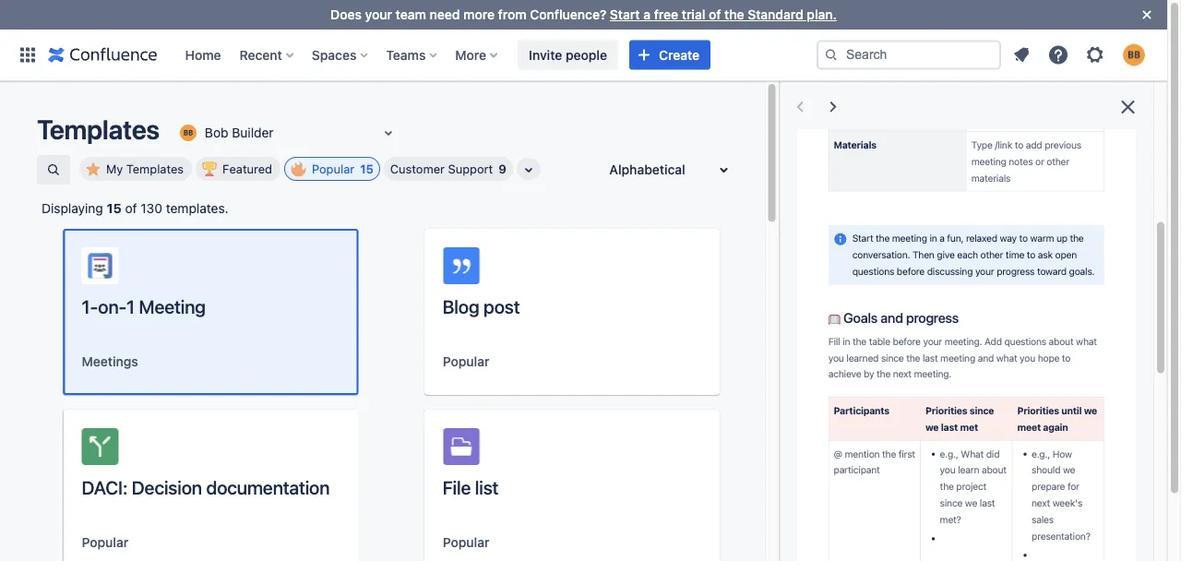 Task type: locate. For each thing, give the bounding box(es) containing it.
templates inside button
[[126, 162, 184, 176]]

blog
[[443, 295, 479, 317]]

popular button down file list
[[443, 533, 490, 552]]

banner containing home
[[0, 29, 1167, 81]]

previous template image
[[788, 96, 811, 118]]

templates up my
[[37, 114, 160, 145]]

recent
[[240, 47, 282, 62]]

popular button
[[443, 353, 490, 371], [82, 533, 129, 552], [443, 533, 490, 552]]

15 left 130
[[107, 201, 122, 216]]

templates up 130
[[126, 162, 184, 176]]

15
[[360, 162, 374, 176], [107, 201, 122, 216]]

documentation
[[206, 476, 330, 498]]

1 vertical spatial 15
[[107, 201, 122, 216]]

more categories image
[[518, 159, 540, 181]]

team
[[396, 7, 426, 22]]

1 vertical spatial templates
[[126, 162, 184, 176]]

file list
[[443, 476, 499, 498]]

None text field
[[177, 124, 181, 142]]

popular button down daci:
[[82, 533, 129, 552]]

close image up your profile and preferences 'icon'
[[1136, 4, 1158, 26]]

popular for daci: decision documentation
[[82, 535, 129, 550]]

invite people button
[[518, 40, 618, 70]]

your profile and preferences image
[[1123, 44, 1145, 66]]

popular
[[312, 162, 355, 176], [443, 354, 490, 369], [82, 535, 129, 550], [443, 535, 490, 550]]

popular left customer
[[312, 162, 355, 176]]

1 horizontal spatial 15
[[360, 162, 374, 176]]

popular down file list
[[443, 535, 490, 550]]

my templates
[[106, 162, 184, 176]]

popular button for blog
[[443, 353, 490, 371]]

popular down daci:
[[82, 535, 129, 550]]

file
[[443, 476, 471, 498]]

my templates button
[[79, 157, 192, 181]]

displaying 15 of 130 templates.
[[42, 201, 229, 216]]

of
[[709, 7, 721, 22], [125, 201, 137, 216]]

1 vertical spatial of
[[125, 201, 137, 216]]

bob
[[205, 125, 228, 140]]

daci:
[[82, 476, 128, 498]]

post
[[484, 295, 520, 317]]

teams
[[386, 47, 426, 62]]

popular down blog
[[443, 354, 490, 369]]

spaces
[[312, 47, 357, 62]]

people
[[566, 47, 607, 62]]

customer support 9
[[390, 162, 506, 176]]

invite
[[529, 47, 562, 62]]

settings icon image
[[1084, 44, 1107, 66]]

does
[[331, 7, 362, 22]]

create
[[659, 47, 700, 62]]

banner
[[0, 29, 1167, 81]]

popular button down blog
[[443, 353, 490, 371]]

of left 130
[[125, 201, 137, 216]]

15 left customer
[[360, 162, 374, 176]]

close image down your profile and preferences 'icon'
[[1117, 96, 1139, 118]]

create button
[[629, 40, 711, 70]]

1 horizontal spatial of
[[709, 7, 721, 22]]

close image
[[1136, 4, 1158, 26], [1117, 96, 1139, 118]]

of left the
[[709, 7, 721, 22]]

confluence image
[[48, 44, 157, 66], [48, 44, 157, 66]]

a
[[643, 7, 651, 22]]

1 vertical spatial close image
[[1117, 96, 1139, 118]]

next template image
[[822, 96, 844, 118]]

meetings
[[82, 354, 138, 369]]

130
[[141, 201, 162, 216]]

templates.
[[166, 201, 229, 216]]

templates
[[37, 114, 160, 145], [126, 162, 184, 176]]

need
[[430, 7, 460, 22]]



Task type: vqa. For each thing, say whether or not it's contained in the screenshot.
Templates inside button
yes



Task type: describe. For each thing, give the bounding box(es) containing it.
free
[[654, 7, 678, 22]]

home link
[[179, 40, 227, 70]]

Search field
[[817, 40, 1001, 70]]

your
[[365, 7, 392, 22]]

0 vertical spatial templates
[[37, 114, 160, 145]]

1-on-1 meeting
[[82, 295, 206, 317]]

more
[[463, 7, 495, 22]]

appswitcher icon image
[[17, 44, 39, 66]]

meeting
[[139, 295, 206, 317]]

open search bar image
[[46, 162, 61, 177]]

teams button
[[381, 40, 444, 70]]

popular button for file
[[443, 533, 490, 552]]

featured button
[[196, 157, 281, 181]]

standard
[[748, 7, 804, 22]]

invite people
[[529, 47, 607, 62]]

0 horizontal spatial of
[[125, 201, 137, 216]]

search image
[[824, 48, 839, 62]]

blog post
[[443, 295, 520, 317]]

open image
[[377, 122, 400, 144]]

displaying
[[42, 201, 103, 216]]

decision
[[132, 476, 202, 498]]

1
[[127, 295, 135, 317]]

recent button
[[234, 40, 301, 70]]

9
[[499, 162, 506, 176]]

0 horizontal spatial 15
[[107, 201, 122, 216]]

1-
[[82, 295, 98, 317]]

does your team need more from confluence? start a free trial of the standard plan.
[[331, 7, 837, 22]]

featured
[[223, 162, 272, 176]]

home
[[185, 47, 221, 62]]

from
[[498, 7, 527, 22]]

confluence?
[[530, 7, 607, 22]]

meetings button
[[82, 353, 138, 371]]

bob builder
[[205, 125, 274, 140]]

0 vertical spatial close image
[[1136, 4, 1158, 26]]

spaces button
[[306, 40, 375, 70]]

more button
[[450, 40, 505, 70]]

customer
[[390, 162, 445, 176]]

more
[[455, 47, 487, 62]]

0 vertical spatial of
[[709, 7, 721, 22]]

daci: decision documentation
[[82, 476, 330, 498]]

the
[[725, 7, 744, 22]]

0 vertical spatial 15
[[360, 162, 374, 176]]

my
[[106, 162, 123, 176]]

alphabetical button
[[598, 155, 746, 185]]

on-
[[98, 295, 127, 317]]

notification icon image
[[1011, 44, 1033, 66]]

start
[[610, 7, 640, 22]]

global element
[[11, 29, 817, 81]]

alphabetical
[[609, 162, 685, 177]]

popular for blog post
[[443, 354, 490, 369]]

builder
[[232, 125, 274, 140]]

trial
[[682, 7, 705, 22]]

start a free trial of the standard plan. link
[[610, 7, 837, 22]]

popular for file list
[[443, 535, 490, 550]]

list
[[475, 476, 499, 498]]

support
[[448, 162, 493, 176]]

help icon image
[[1047, 44, 1070, 66]]

popular button for daci:
[[82, 533, 129, 552]]

plan.
[[807, 7, 837, 22]]



